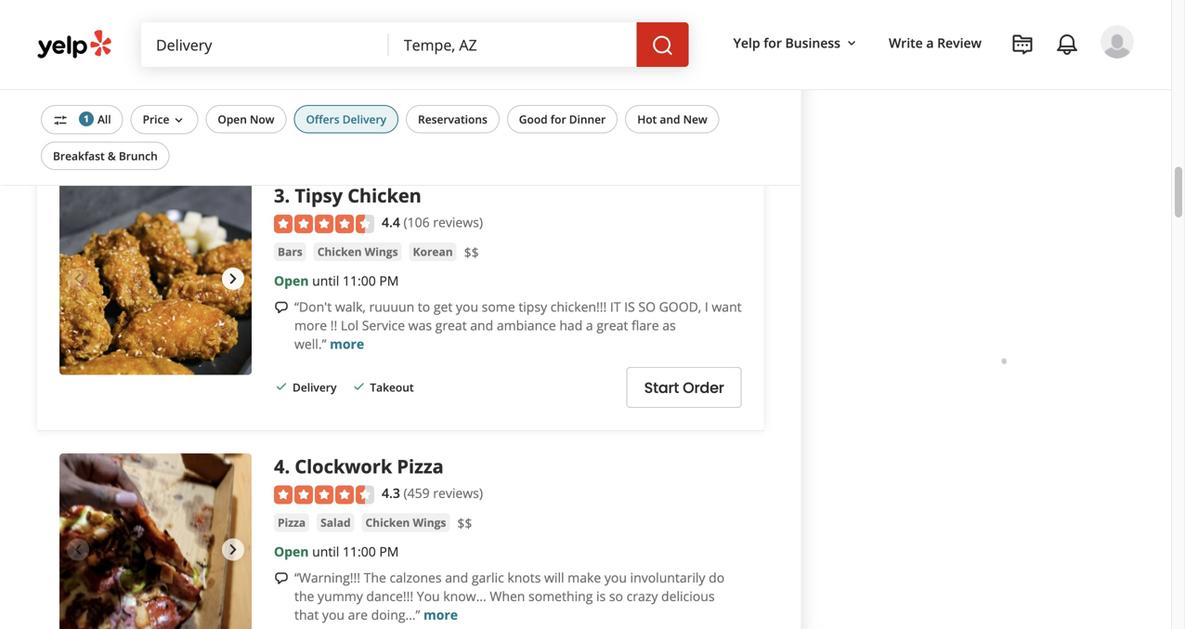 Task type: describe. For each thing, give the bounding box(es) containing it.
something
[[529, 587, 593, 605]]

pm for pizza
[[379, 543, 399, 560]]

and inside "don't walk, ruuuun to get you some tipsy chicken!!! it is so good, i want more !! lol  service was great and ambiance had a great flare as well."
[[470, 316, 494, 334]]

reviews) for 4 . clockwork pizza
[[433, 484, 483, 502]]

priced.
[[470, 27, 512, 45]]

3
[[274, 183, 285, 208]]

for for yelp
[[764, 34, 782, 52]]

0 vertical spatial wings
[[365, 244, 398, 259]]

meat
[[534, 46, 565, 63]]

when
[[490, 587, 525, 605]]

tipsy chicken link
[[295, 183, 422, 208]]

has
[[468, 46, 489, 63]]

1 egg from the left
[[568, 46, 590, 63]]

good
[[519, 111, 548, 127]]

"warning!!! the calzones and garlic knots will make you involuntarily do the yummy dance!!! you know... when something is so crazy delicious that you are doing…"
[[295, 569, 725, 623]]

start order link for egg
[[627, 96, 742, 137]]

hot
[[638, 111, 657, 127]]

16 chevron down v2 image for yelp for business
[[845, 36, 859, 51]]

delivery inside button
[[343, 111, 387, 127]]

4.3 star rating image
[[274, 485, 374, 504]]

hot and new
[[638, 111, 708, 127]]

more for and
[[339, 64, 373, 82]]

4.3
[[382, 484, 400, 502]]

4.4
[[382, 213, 400, 231]]

a inside write a review link
[[927, 34, 934, 52]]

good for dinner button
[[507, 105, 618, 133]]

4.4 star rating image
[[274, 215, 374, 233]]

calzones
[[390, 569, 442, 586]]

4
[[274, 454, 285, 479]]

offers
[[306, 111, 340, 127]]

3 . tipsy chicken
[[274, 183, 422, 208]]

pizza button
[[274, 513, 310, 532]]

breakfast & brunch button
[[41, 142, 170, 170]]

yelp for business
[[734, 34, 841, 52]]

rolls…"
[[295, 64, 335, 82]]

walk,
[[335, 298, 366, 316]]

to
[[418, 298, 430, 316]]

i inside "don't walk, ruuuun to get you some tipsy chicken!!! it is so good, i want more !! lol  service was great and ambiance had a great flare as well."
[[705, 298, 709, 316]]

know...
[[443, 587, 487, 605]]

involuntarily
[[630, 569, 706, 586]]

bars button
[[274, 243, 306, 261]]

tipsy chicken image
[[59, 183, 252, 375]]

1 horizontal spatial takeout
[[491, 109, 535, 124]]

2 egg from the left
[[704, 46, 726, 63]]

chicken wings button for topmost chicken wings link
[[314, 243, 402, 261]]

clockwork pizza image
[[59, 454, 252, 629]]

so
[[609, 587, 623, 605]]

it
[[610, 298, 621, 316]]

some
[[482, 298, 515, 316]]

offers delivery
[[306, 111, 387, 127]]

write a review
[[889, 34, 982, 52]]

clockwork pizza link
[[295, 454, 444, 479]]

1 until from the top
[[312, 1, 339, 19]]

knots
[[508, 569, 541, 586]]

ambiance
[[497, 316, 556, 334]]

filters group
[[37, 105, 724, 170]]

more inside "don't walk, ruuuun to get you some tipsy chicken!!! it is so good, i want more !! lol  service was great and ambiance had a great flare as well."
[[295, 316, 327, 334]]

want
[[712, 298, 742, 316]]

0 vertical spatial chicken wings link
[[314, 243, 402, 261]]

that
[[295, 606, 319, 623]]

next image for 3 . tipsy chicken
[[222, 268, 244, 290]]

flare
[[632, 316, 659, 334]]

the
[[295, 587, 314, 605]]

are
[[348, 606, 368, 623]]

chicken wings button for bottom chicken wings link
[[362, 513, 450, 532]]

more for walk,
[[330, 335, 364, 353]]

well."
[[295, 335, 327, 353]]

service
[[362, 316, 405, 334]]

0 vertical spatial chicken
[[348, 183, 422, 208]]

salad
[[321, 515, 351, 530]]

do
[[709, 569, 725, 586]]

and down 10:00
[[337, 27, 360, 45]]

projects image
[[1012, 33, 1034, 56]]

start for thick
[[644, 107, 679, 127]]

user actions element
[[719, 23, 1160, 138]]

soup
[[626, 46, 656, 63]]

you
[[417, 587, 440, 605]]

16 speech v2 image for 4
[[274, 571, 289, 586]]

0 vertical spatial pizza
[[397, 454, 444, 479]]

none field find
[[156, 34, 374, 55]]

had
[[560, 316, 583, 334]]

(459
[[404, 484, 430, 502]]

write
[[889, 34, 923, 52]]

next image for 4 . clockwork pizza
[[222, 539, 244, 561]]

chicken wings for bottom chicken wings link
[[366, 515, 446, 530]]

start order for egg
[[644, 107, 724, 127]]

2 horizontal spatial delivery
[[414, 109, 458, 124]]

good for dinner
[[519, 111, 606, 127]]

4.4 (106 reviews)
[[382, 213, 483, 231]]

like
[[522, 27, 543, 45]]

pizza link
[[274, 513, 310, 532]]

0 horizontal spatial delivery
[[293, 379, 337, 395]]

tipsy
[[519, 298, 547, 316]]

a inside "don't walk, ruuuun to get you some tipsy chicken!!! it is so good, i want more !! lol  service was great and ambiance had a great flare as well."
[[586, 316, 593, 334]]

hot and new button
[[626, 105, 720, 133]]

start order link for flare
[[627, 367, 742, 408]]

"warning!!!
[[295, 569, 361, 586]]

reviews) for 3 . tipsy chicken
[[433, 213, 483, 231]]

get
[[434, 298, 453, 316]]

bars link
[[274, 243, 306, 261]]

1 horizontal spatial wings
[[413, 515, 446, 530]]

salad link
[[317, 513, 355, 532]]

16 checkmark v2 image for outdoor seating
[[274, 109, 289, 123]]

2 vertical spatial chicken
[[366, 515, 410, 530]]

1 next image from the top
[[222, 0, 244, 19]]

4.3 (459 reviews)
[[382, 484, 483, 502]]

for for good
[[551, 111, 566, 127]]

and inside "warning!!! the calzones and garlic knots will make you involuntarily do the yummy dance!!! you know... when something is so crazy delicious that you are doing…"
[[445, 569, 468, 586]]

start for great
[[644, 377, 679, 398]]

korean button
[[409, 243, 457, 261]]

2 horizontal spatial you
[[605, 569, 627, 586]]

breakfast
[[53, 148, 105, 163]]

0 vertical spatial more link
[[339, 64, 373, 82]]

beef
[[578, 27, 605, 45]]

clockwork
[[295, 454, 392, 479]]

16 speech v2 image for 3
[[274, 300, 289, 315]]

slideshow element for 4
[[59, 454, 252, 629]]

seating
[[341, 109, 380, 124]]

plenty
[[493, 46, 530, 63]]

&
[[108, 148, 116, 163]]

garlic
[[472, 569, 504, 586]]



Task type: vqa. For each thing, say whether or not it's contained in the screenshot.
Responds at the bottom left of the page
no



Task type: locate. For each thing, give the bounding box(es) containing it.
for inside button
[[551, 111, 566, 127]]

16 chevron down v2 image inside price dropdown button
[[171, 113, 186, 128]]

"quick and delicious and fair priced.   i like their beef or chicken mongolian, spicy and flavorful  fried rice has plenty meat egg drop soup is thick egg rolls…"
[[295, 27, 742, 82]]

fried
[[408, 46, 439, 63]]

for inside 'button'
[[764, 34, 782, 52]]

1 horizontal spatial you
[[456, 298, 479, 316]]

1
[[84, 112, 89, 125]]

takeout down service at the left bottom of the page
[[370, 379, 414, 395]]

0 horizontal spatial none field
[[156, 34, 374, 55]]

16 checkmark v2 image for takeout
[[473, 109, 487, 123]]

delicious up flavorful
[[363, 27, 417, 45]]

is left so
[[597, 587, 606, 605]]

2 vertical spatial slideshow element
[[59, 454, 252, 629]]

pm up the
[[379, 543, 399, 560]]

1 horizontal spatial great
[[597, 316, 628, 334]]

great
[[435, 316, 467, 334], [597, 316, 628, 334]]

open until 11:00 pm for tipsy
[[274, 272, 399, 290]]

takeout
[[491, 109, 535, 124], [370, 379, 414, 395]]

0 vertical spatial start order
[[644, 107, 724, 127]]

3 next image from the top
[[222, 539, 244, 561]]

2 until from the top
[[312, 272, 339, 290]]

yummy
[[318, 587, 363, 605]]

start order down as
[[644, 377, 724, 398]]

0 horizontal spatial for
[[551, 111, 566, 127]]

outdoor
[[293, 109, 338, 124]]

1 vertical spatial takeout
[[370, 379, 414, 395]]

open now
[[218, 111, 275, 127]]

reviews) up korean
[[433, 213, 483, 231]]

0 vertical spatial start order link
[[627, 96, 742, 137]]

reviews)
[[433, 213, 483, 231], [433, 484, 483, 502]]

search image
[[652, 34, 674, 57]]

kendall p. image
[[1101, 25, 1134, 59]]

1 vertical spatial open until 11:00 pm
[[274, 543, 399, 560]]

review
[[938, 34, 982, 52]]

1 vertical spatial start order link
[[627, 367, 742, 408]]

1 horizontal spatial for
[[764, 34, 782, 52]]

is
[[625, 298, 635, 316]]

1 horizontal spatial 16 chevron down v2 image
[[845, 36, 859, 51]]

open left 'now'
[[218, 111, 247, 127]]

chicken wings for topmost chicken wings link
[[318, 244, 398, 259]]

chicken
[[625, 27, 671, 45]]

1 vertical spatial .
[[285, 454, 290, 479]]

1 horizontal spatial is
[[659, 46, 669, 63]]

0 vertical spatial order
[[683, 107, 724, 127]]

11:00 up the
[[343, 543, 376, 560]]

wings down 4.4
[[365, 244, 398, 259]]

1 vertical spatial chicken wings button
[[362, 513, 450, 532]]

you
[[456, 298, 479, 316], [605, 569, 627, 586], [322, 606, 345, 623]]

1 vertical spatial reviews)
[[433, 484, 483, 502]]

$$ down 4.3 (459 reviews)
[[457, 514, 472, 532]]

0 vertical spatial you
[[456, 298, 479, 316]]

0 vertical spatial chicken wings
[[318, 244, 398, 259]]

start order for flare
[[644, 377, 724, 398]]

dinner
[[569, 111, 606, 127]]

pm for chicken
[[379, 272, 399, 290]]

16 checkmark v2 image for flavorful
[[395, 109, 410, 123]]

chicken wings down 4.4 star rating image
[[318, 244, 398, 259]]

1 vertical spatial a
[[586, 316, 593, 334]]

1 horizontal spatial 16 checkmark v2 image
[[352, 379, 366, 394]]

None search field
[[141, 22, 693, 67]]

until up "quick
[[312, 1, 339, 19]]

you right get
[[456, 298, 479, 316]]

2 great from the left
[[597, 316, 628, 334]]

1 open until 11:00 pm from the top
[[274, 272, 399, 290]]

0 vertical spatial takeout
[[491, 109, 535, 124]]

16 chevron down v2 image inside yelp for business 'button'
[[845, 36, 859, 51]]

more link down lol on the bottom left of the page
[[330, 335, 364, 353]]

4 . clockwork pizza
[[274, 454, 444, 479]]

2 horizontal spatial 16 checkmark v2 image
[[395, 109, 410, 123]]

0 vertical spatial pm
[[379, 1, 399, 19]]

until up "don't
[[312, 272, 339, 290]]

chicken wings link down (459
[[362, 513, 450, 532]]

1 start order from the top
[[644, 107, 724, 127]]

1 vertical spatial is
[[597, 587, 606, 605]]

chicken down 4.3
[[366, 515, 410, 530]]

16 chevron down v2 image right business
[[845, 36, 859, 51]]

2 vertical spatial more link
[[424, 606, 458, 623]]

delivery
[[414, 109, 458, 124], [343, 111, 387, 127], [293, 379, 337, 395]]

1 horizontal spatial egg
[[704, 46, 726, 63]]

2 next image from the top
[[222, 268, 244, 290]]

. up 4.3 star rating image
[[285, 454, 290, 479]]

so
[[639, 298, 656, 316]]

1 vertical spatial chicken wings link
[[362, 513, 450, 532]]

chicken wings link
[[314, 243, 402, 261], [362, 513, 450, 532]]

until up "warning!!!
[[312, 543, 339, 560]]

0 vertical spatial $$
[[464, 244, 479, 261]]

pizza inside "button"
[[278, 515, 306, 530]]

16 chevron down v2 image
[[845, 36, 859, 51], [171, 113, 186, 128]]

korean link
[[409, 243, 457, 261]]

pm up ruuuun
[[379, 272, 399, 290]]

delicious inside ""quick and delicious and fair priced.   i like their beef or chicken mongolian, spicy and flavorful  fried rice has plenty meat egg drop soup is thick egg rolls…""
[[363, 27, 417, 45]]

$$ right korean link
[[464, 244, 479, 261]]

open until 11:00 pm up "warning!!!
[[274, 543, 399, 560]]

0 vertical spatial delicious
[[363, 27, 417, 45]]

3 slideshow element from the top
[[59, 454, 252, 629]]

previous image
[[67, 268, 89, 290]]

. left the tipsy
[[285, 183, 290, 208]]

1 start from the top
[[644, 107, 679, 127]]

0 horizontal spatial takeout
[[370, 379, 414, 395]]

delicious inside "warning!!! the calzones and garlic knots will make you involuntarily do the yummy dance!!! you know... when something is so crazy delicious that you are doing…"
[[662, 587, 715, 605]]

more link
[[339, 64, 373, 82], [330, 335, 364, 353], [424, 606, 458, 623]]

3 until from the top
[[312, 543, 339, 560]]

2 16 checkmark v2 image from the left
[[473, 109, 487, 123]]

more link down flavorful
[[339, 64, 373, 82]]

2 vertical spatial next image
[[222, 539, 244, 561]]

0 horizontal spatial i
[[515, 27, 519, 45]]

11:00 up walk,
[[343, 272, 376, 290]]

1 11:00 from the top
[[343, 272, 376, 290]]

takeout right reservations
[[491, 109, 535, 124]]

16 checkmark v2 image right seating
[[395, 109, 410, 123]]

1 horizontal spatial none field
[[404, 34, 622, 55]]

more link down you
[[424, 606, 458, 623]]

1 horizontal spatial i
[[705, 298, 709, 316]]

spicy
[[295, 46, 325, 63]]

1 horizontal spatial 16 checkmark v2 image
[[473, 109, 487, 123]]

flavorful
[[355, 46, 405, 63]]

start
[[644, 107, 679, 127], [644, 377, 679, 398]]

open up "quick
[[274, 1, 309, 19]]

16 checkmark v2 image down lol on the bottom left of the page
[[352, 379, 366, 394]]

new
[[683, 111, 708, 127]]

will
[[544, 569, 564, 586]]

open until 11:00 pm up walk,
[[274, 272, 399, 290]]

brunch
[[119, 148, 158, 163]]

2 start order link from the top
[[627, 367, 742, 408]]

1 vertical spatial delicious
[[662, 587, 715, 605]]

next image
[[222, 0, 244, 19], [222, 268, 244, 290], [222, 539, 244, 561]]

great down it
[[597, 316, 628, 334]]

fair
[[447, 27, 467, 45]]

0 vertical spatial chicken wings button
[[314, 243, 402, 261]]

1 vertical spatial 16 chevron down v2 image
[[171, 113, 186, 128]]

2 start order from the top
[[644, 377, 724, 398]]

open down bars link
[[274, 272, 309, 290]]

until for clockwork
[[312, 543, 339, 560]]

business
[[786, 34, 841, 52]]

0 horizontal spatial egg
[[568, 46, 590, 63]]

is
[[659, 46, 669, 63], [597, 587, 606, 605]]

3 pm from the top
[[379, 543, 399, 560]]

2 order from the top
[[683, 377, 724, 398]]

chicken wings button down (459
[[362, 513, 450, 532]]

0 vertical spatial i
[[515, 27, 519, 45]]

Find text field
[[156, 34, 374, 55]]

1 vertical spatial start order
[[644, 377, 724, 398]]

reviews) right (459
[[433, 484, 483, 502]]

0 vertical spatial reviews)
[[433, 213, 483, 231]]

order for "don't walk, ruuuun to get you some tipsy chicken!!! it is so good, i want more !! lol  service was great and ambiance had a great flare as well."
[[683, 377, 724, 398]]

. for 4
[[285, 454, 290, 479]]

you inside "don't walk, ruuuun to get you some tipsy chicken!!! it is so good, i want more !! lol  service was great and ambiance had a great flare as well."
[[456, 298, 479, 316]]

1 vertical spatial more link
[[330, 335, 364, 353]]

1 start order link from the top
[[627, 96, 742, 137]]

and down some
[[470, 316, 494, 334]]

0 vertical spatial next image
[[222, 0, 244, 19]]

0 vertical spatial until
[[312, 1, 339, 19]]

2 pm from the top
[[379, 272, 399, 290]]

mongolian,
[[674, 27, 742, 45]]

2 vertical spatial pm
[[379, 543, 399, 560]]

open down pizza "button"
[[274, 543, 309, 560]]

1 pm from the top
[[379, 1, 399, 19]]

1 horizontal spatial delivery
[[343, 111, 387, 127]]

Near text field
[[404, 34, 622, 55]]

1 vertical spatial next image
[[222, 268, 244, 290]]

and right hot on the top
[[660, 111, 681, 127]]

more up well." at the left
[[295, 316, 327, 334]]

0 horizontal spatial is
[[597, 587, 606, 605]]

16 speech v2 image
[[274, 300, 289, 315], [274, 571, 289, 586]]

i left the like
[[515, 27, 519, 45]]

16 checkmark v2 image left outdoor
[[274, 109, 289, 123]]

ruuuun
[[369, 298, 415, 316]]

1 horizontal spatial a
[[927, 34, 934, 52]]

0 horizontal spatial 16 chevron down v2 image
[[171, 113, 186, 128]]

2 vertical spatial you
[[322, 606, 345, 623]]

more down lol on the bottom left of the page
[[330, 335, 364, 353]]

until for tipsy
[[312, 272, 339, 290]]

more
[[339, 64, 373, 82], [295, 316, 327, 334], [330, 335, 364, 353], [424, 606, 458, 623]]

start down as
[[644, 377, 679, 398]]

open until 10:00 pm
[[274, 1, 399, 19]]

1 vertical spatial wings
[[413, 515, 446, 530]]

start order down thick
[[644, 107, 724, 127]]

as
[[663, 316, 676, 334]]

1 order from the top
[[683, 107, 724, 127]]

1 . from the top
[[285, 183, 290, 208]]

0 vertical spatial is
[[659, 46, 669, 63]]

make
[[568, 569, 601, 586]]

korean
[[413, 244, 453, 259]]

16 speech v2 image left "warning!!!
[[274, 571, 289, 586]]

chicken wings
[[318, 244, 398, 259], [366, 515, 446, 530]]

and up fried
[[420, 27, 443, 45]]

10:00
[[343, 1, 376, 19]]

0 horizontal spatial pizza
[[278, 515, 306, 530]]

more down flavorful
[[339, 64, 373, 82]]

start order link
[[627, 96, 742, 137], [627, 367, 742, 408]]

0 horizontal spatial you
[[322, 606, 345, 623]]

i
[[515, 27, 519, 45], [705, 298, 709, 316]]

$$ for clockwork pizza
[[457, 514, 472, 532]]

chicken up 4.4
[[348, 183, 422, 208]]

1 vertical spatial order
[[683, 377, 724, 398]]

0 horizontal spatial 16 checkmark v2 image
[[274, 379, 289, 394]]

16 chevron down v2 image for price
[[171, 113, 186, 128]]

egg down "mongolian,"
[[704, 46, 726, 63]]

pizza
[[397, 454, 444, 479], [278, 515, 306, 530]]

order right hot on the top
[[683, 107, 724, 127]]

for right good
[[551, 111, 566, 127]]

None field
[[156, 34, 374, 55], [404, 34, 622, 55]]

is left thick
[[659, 46, 669, 63]]

and right spicy
[[328, 46, 351, 63]]

1 vertical spatial i
[[705, 298, 709, 316]]

1 vertical spatial 11:00
[[343, 543, 376, 560]]

good,
[[659, 298, 702, 316]]

wings down 4.3 (459 reviews)
[[413, 515, 446, 530]]

breakfast & brunch
[[53, 148, 158, 163]]

(106
[[404, 213, 430, 231]]

was
[[409, 316, 432, 334]]

price
[[143, 111, 169, 127]]

. for 3
[[285, 183, 290, 208]]

0 vertical spatial a
[[927, 34, 934, 52]]

1 vertical spatial start
[[644, 377, 679, 398]]

chicken wings down (459
[[366, 515, 446, 530]]

offers delivery button
[[294, 105, 399, 133]]

beijing express image
[[59, 0, 252, 104]]

reservations button
[[406, 105, 500, 133]]

you down 'yummy'
[[322, 606, 345, 623]]

1 vertical spatial chicken
[[318, 244, 362, 259]]

until
[[312, 1, 339, 19], [312, 272, 339, 290], [312, 543, 339, 560]]

2 vertical spatial until
[[312, 543, 339, 560]]

"don't walk, ruuuun to get you some tipsy chicken!!! it is so good, i want more !! lol  service was great and ambiance had a great flare as well."
[[295, 298, 742, 353]]

16 checkmark v2 image up 4
[[274, 379, 289, 394]]

salad button
[[317, 513, 355, 532]]

1 vertical spatial slideshow element
[[59, 183, 252, 375]]

and up know...
[[445, 569, 468, 586]]

pizza up (459
[[397, 454, 444, 479]]

chicken wings button down 4.4 star rating image
[[314, 243, 402, 261]]

0 vertical spatial for
[[764, 34, 782, 52]]

2 11:00 from the top
[[343, 543, 376, 560]]

chicken wings button
[[314, 243, 402, 261], [362, 513, 450, 532]]

order down good,
[[683, 377, 724, 398]]

0 horizontal spatial 16 checkmark v2 image
[[274, 109, 289, 123]]

1 vertical spatial pizza
[[278, 515, 306, 530]]

chicken
[[348, 183, 422, 208], [318, 244, 362, 259], [366, 515, 410, 530]]

and
[[337, 27, 360, 45], [420, 27, 443, 45], [328, 46, 351, 63], [660, 111, 681, 127], [470, 316, 494, 334], [445, 569, 468, 586]]

1 vertical spatial until
[[312, 272, 339, 290]]

1 none field from the left
[[156, 34, 374, 55]]

1 horizontal spatial pizza
[[397, 454, 444, 479]]

is inside ""quick and delicious and fair priced.   i like their beef or chicken mongolian, spicy and flavorful  fried rice has plenty meat egg drop soup is thick egg rolls…""
[[659, 46, 669, 63]]

a right had
[[586, 316, 593, 334]]

delicious down involuntarily
[[662, 587, 715, 605]]

2 start from the top
[[644, 377, 679, 398]]

1 horizontal spatial delicious
[[662, 587, 715, 605]]

start order link down as
[[627, 367, 742, 408]]

i left want
[[705, 298, 709, 316]]

more for the
[[424, 606, 458, 623]]

2 open until 11:00 pm from the top
[[274, 543, 399, 560]]

1 vertical spatial $$
[[457, 514, 472, 532]]

more down you
[[424, 606, 458, 623]]

order for "quick and delicious and fair priced.   i like their beef or chicken mongolian, spicy and flavorful  fried rice has plenty meat egg drop soup is thick egg rolls…"
[[683, 107, 724, 127]]

1 vertical spatial for
[[551, 111, 566, 127]]

$$ for tipsy chicken
[[464, 244, 479, 261]]

1 slideshow element from the top
[[59, 0, 252, 104]]

for
[[764, 34, 782, 52], [551, 111, 566, 127]]

doing…"
[[371, 606, 420, 623]]

for right yelp
[[764, 34, 782, 52]]

2 . from the top
[[285, 454, 290, 479]]

0 vertical spatial open until 11:00 pm
[[274, 272, 399, 290]]

more link for tipsy
[[330, 335, 364, 353]]

more link for clockwork
[[424, 606, 458, 623]]

0 vertical spatial .
[[285, 183, 290, 208]]

open inside button
[[218, 111, 247, 127]]

slideshow element for 3
[[59, 183, 252, 375]]

outdoor seating
[[293, 109, 380, 124]]

16 chevron down v2 image right the price
[[171, 113, 186, 128]]

and inside 'button'
[[660, 111, 681, 127]]

0 vertical spatial 11:00
[[343, 272, 376, 290]]

pm right 10:00
[[379, 1, 399, 19]]

chicken!!!
[[551, 298, 607, 316]]

1 vertical spatial you
[[605, 569, 627, 586]]

rice
[[442, 46, 464, 63]]

0 horizontal spatial a
[[586, 316, 593, 334]]

2 16 speech v2 image from the top
[[274, 571, 289, 586]]

slideshow element
[[59, 0, 252, 104], [59, 183, 252, 375], [59, 454, 252, 629]]

egg down "beef"
[[568, 46, 590, 63]]

2 none field from the left
[[404, 34, 622, 55]]

16 speech v2 image left "don't
[[274, 300, 289, 315]]

1 reviews) from the top
[[433, 213, 483, 231]]

open until 11:00 pm for clockwork
[[274, 543, 399, 560]]

11:00 for tipsy
[[343, 272, 376, 290]]

chicken down 4.4 star rating image
[[318, 244, 362, 259]]

0 horizontal spatial wings
[[365, 244, 398, 259]]

1 vertical spatial chicken wings
[[366, 515, 446, 530]]

is inside "warning!!! the calzones and garlic knots will make you involuntarily do the yummy dance!!! you know... when something is so crazy delicious that you are doing…"
[[597, 587, 606, 605]]

pizza down 4.3 star rating image
[[278, 515, 306, 530]]

start order link down thick
[[627, 96, 742, 137]]

1 vertical spatial 16 speech v2 image
[[274, 571, 289, 586]]

1 16 speech v2 image from the top
[[274, 300, 289, 315]]

0 vertical spatial slideshow element
[[59, 0, 252, 104]]

1 16 checkmark v2 image from the left
[[274, 109, 289, 123]]

0 vertical spatial start
[[644, 107, 679, 127]]

16 checkmark v2 image
[[395, 109, 410, 123], [274, 379, 289, 394], [352, 379, 366, 394]]

great down get
[[435, 316, 467, 334]]

a right write at the top right
[[927, 34, 934, 52]]

previous image
[[67, 539, 89, 561]]

2 slideshow element from the top
[[59, 183, 252, 375]]

0 vertical spatial 16 speech v2 image
[[274, 300, 289, 315]]

16 filter v2 image
[[53, 113, 68, 128]]

i inside ""quick and delicious and fair priced.   i like their beef or chicken mongolian, spicy and flavorful  fried rice has plenty meat egg drop soup is thick egg rolls…""
[[515, 27, 519, 45]]

2 reviews) from the top
[[433, 484, 483, 502]]

1 vertical spatial pm
[[379, 272, 399, 290]]

11:00 for clockwork
[[343, 543, 376, 560]]

start left the new
[[644, 107, 679, 127]]

1 great from the left
[[435, 316, 467, 334]]

drop
[[593, 46, 622, 63]]

16 checkmark v2 image
[[274, 109, 289, 123], [473, 109, 487, 123]]

16 checkmark v2 image for more
[[352, 379, 366, 394]]

pm
[[379, 1, 399, 19], [379, 272, 399, 290], [379, 543, 399, 560]]

or
[[609, 27, 622, 45]]

16 checkmark v2 image left good
[[473, 109, 487, 123]]

chicken wings link down 4.4 star rating image
[[314, 243, 402, 261]]

write a review link
[[882, 26, 990, 59]]

none field near
[[404, 34, 622, 55]]

you up so
[[605, 569, 627, 586]]

0 horizontal spatial delicious
[[363, 27, 417, 45]]

0 vertical spatial 16 chevron down v2 image
[[845, 36, 859, 51]]

crazy
[[627, 587, 658, 605]]

0 horizontal spatial great
[[435, 316, 467, 334]]

open until 11:00 pm
[[274, 272, 399, 290], [274, 543, 399, 560]]

wings
[[365, 244, 398, 259], [413, 515, 446, 530]]

$$
[[464, 244, 479, 261], [457, 514, 472, 532]]

start order
[[644, 107, 724, 127], [644, 377, 724, 398]]

notifications image
[[1056, 33, 1079, 56]]

delicious
[[363, 27, 417, 45], [662, 587, 715, 605]]



